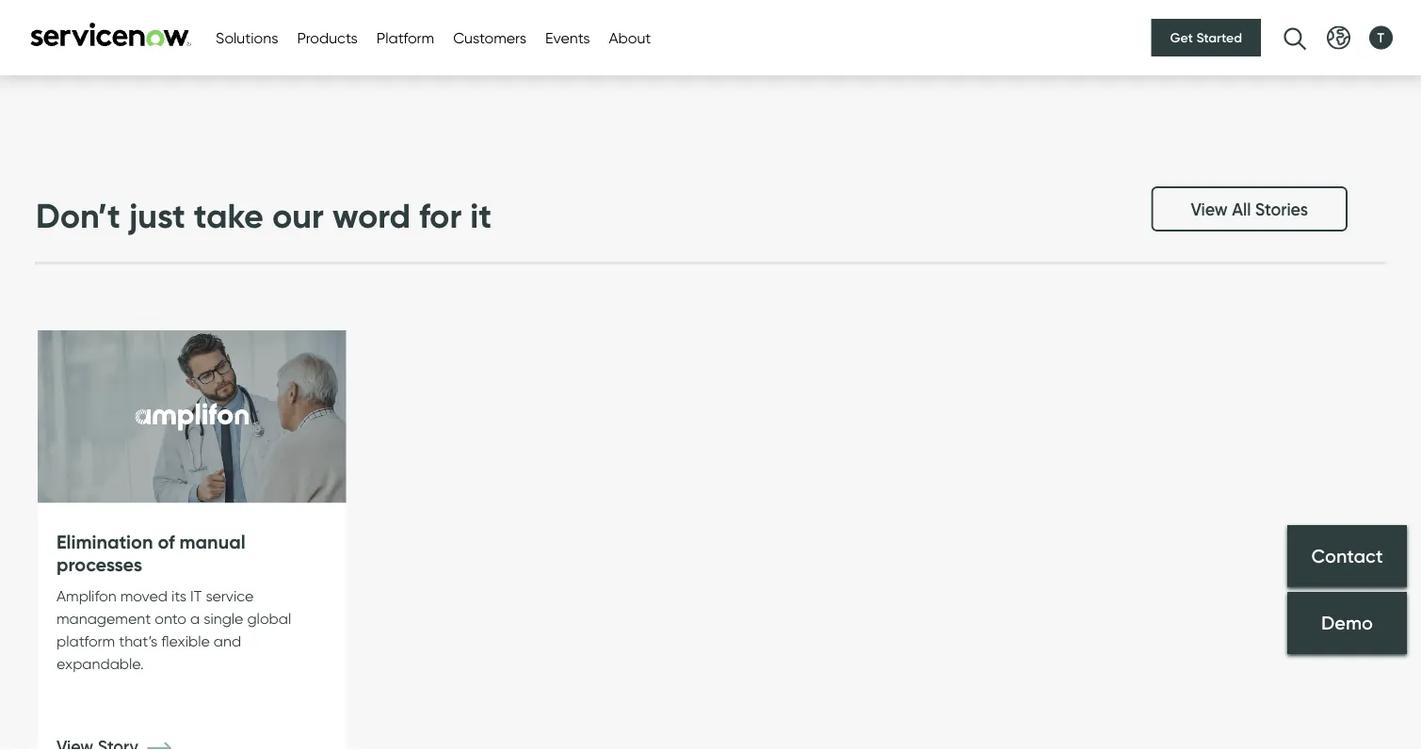 Task type: describe. For each thing, give the bounding box(es) containing it.
management
[[57, 610, 151, 629]]

platform
[[376, 28, 434, 47]]

servicenow image
[[28, 22, 193, 47]]

moved
[[120, 588, 168, 606]]

get started
[[1170, 30, 1242, 46]]

example
[[667, 56, 734, 76]]

contact link
[[1287, 525, 1407, 588]]

about
[[609, 28, 651, 47]]

events
[[545, 28, 590, 47]]

customers
[[453, 28, 527, 47]]

see example link
[[633, 56, 795, 76]]

it
[[190, 588, 202, 606]]

single
[[204, 610, 243, 629]]

global
[[247, 610, 291, 629]]

its
[[171, 588, 187, 606]]

platform button
[[376, 26, 434, 49]]

view all stories link
[[1151, 187, 1348, 232]]

that's
[[119, 633, 158, 651]]

amplifon moved its it service management onto a single global platform that's flexible and expandable.
[[57, 588, 291, 674]]

about button
[[609, 26, 651, 49]]

manual
[[179, 531, 245, 555]]

get
[[1170, 30, 1193, 46]]

for
[[419, 195, 462, 237]]

all
[[1232, 199, 1251, 220]]

of
[[158, 531, 175, 555]]

elimination of manual processes
[[57, 531, 245, 577]]

stories
[[1255, 199, 1308, 220]]

see
[[633, 56, 663, 76]]

get started link
[[1151, 19, 1261, 57]]

and
[[214, 633, 241, 651]]



Task type: locate. For each thing, give the bounding box(es) containing it.
amplifon logo image
[[38, 331, 346, 504]]

expandable.
[[57, 655, 144, 674]]

our
[[272, 195, 324, 237]]

a
[[190, 610, 200, 629]]

solutions
[[216, 28, 278, 47]]

word
[[332, 195, 411, 237]]

customers button
[[453, 26, 527, 49]]

platform
[[57, 633, 115, 651]]

started
[[1196, 30, 1242, 46]]

amplifon
[[57, 588, 116, 606]]

solutions button
[[216, 26, 278, 49]]

view
[[1191, 199, 1228, 220]]

don't just take our word for it
[[36, 195, 492, 237]]

processes
[[57, 553, 142, 577]]

service
[[206, 588, 254, 606]]

flexible
[[161, 633, 210, 651]]

navigation
[[38, 0, 576, 40]]

demo
[[1321, 612, 1373, 635]]

see example
[[633, 56, 738, 76]]

take
[[194, 195, 264, 237]]

view all stories
[[1191, 199, 1308, 220]]

elimination
[[57, 531, 153, 555]]

contact
[[1311, 544, 1383, 567]]

onto
[[155, 610, 187, 629]]

products button
[[297, 26, 358, 49]]

just
[[129, 195, 185, 237]]

products
[[297, 28, 358, 47]]

events button
[[545, 26, 590, 49]]

don't
[[36, 195, 120, 237]]

it
[[470, 195, 492, 237]]

demo link
[[1287, 592, 1407, 654]]



Task type: vqa. For each thing, say whether or not it's contained in the screenshot.
"
no



